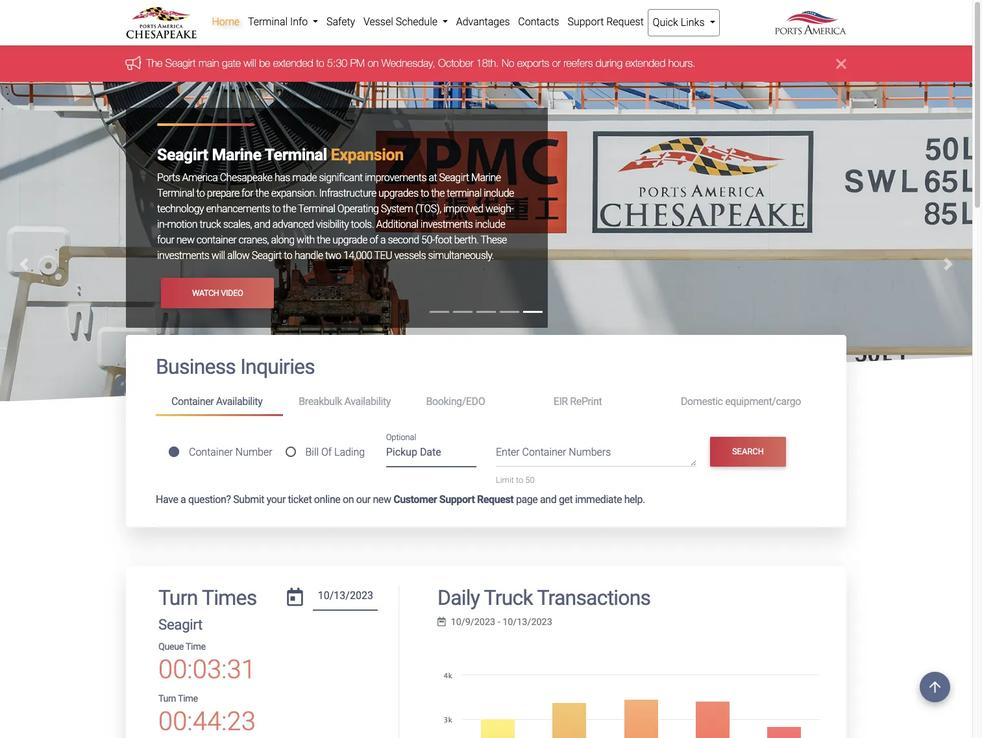 Task type: locate. For each thing, give the bounding box(es) containing it.
0 horizontal spatial will
[[212, 250, 225, 262]]

0 horizontal spatial and
[[254, 218, 270, 231]]

turn up 00:44:23
[[158, 693, 176, 704]]

to up advanced
[[272, 203, 280, 215]]

the down at on the top
[[431, 187, 445, 200]]

1 turn from the top
[[158, 585, 198, 610]]

terminal up the technology
[[157, 187, 194, 200]]

seagirt up queue
[[158, 616, 203, 633]]

1 vertical spatial a
[[181, 493, 186, 505]]

second
[[388, 234, 419, 246]]

help.
[[624, 493, 645, 505]]

queue
[[158, 641, 184, 652]]

to left 5:30
[[317, 57, 325, 69]]

will left be at the top of the page
[[244, 57, 257, 69]]

1 availability from the left
[[216, 395, 262, 408]]

operating
[[337, 203, 379, 215]]

0 vertical spatial will
[[244, 57, 257, 69]]

online
[[314, 493, 340, 505]]

marine inside ports america chesapeake has made significant improvements at seagirt marine terminal to                          prepare for the expansion. infrastructure upgrades to the terminal include technology                          enhancements to the terminal operating system (tos), improved weigh- in-motion truck scales,                          and advanced visibility tools. additional investments include four new container cranes,                          along with the upgrade of a second 50-foot berth. these investments will allow seagirt                          to handle two 14,000 teu vessels simultaneously.
[[471, 172, 501, 184]]

on right pm on the top left of the page
[[368, 57, 379, 69]]

container for container availability
[[171, 395, 214, 408]]

ticket
[[288, 493, 312, 505]]

0 vertical spatial time
[[186, 641, 206, 652]]

2 availability from the left
[[344, 395, 391, 408]]

0 horizontal spatial marine
[[212, 146, 261, 164]]

1 horizontal spatial and
[[540, 493, 557, 505]]

1 horizontal spatial on
[[368, 57, 379, 69]]

investments
[[421, 218, 473, 231], [157, 250, 209, 262]]

1 horizontal spatial request
[[606, 16, 644, 28]]

0 vertical spatial request
[[606, 16, 644, 28]]

ports america chesapeake has made significant improvements at seagirt marine terminal to                          prepare for the expansion. infrastructure upgrades to the terminal include technology                          enhancements to the terminal operating system (tos), improved weigh- in-motion truck scales,                          and advanced visibility tools. additional investments include four new container cranes,                          along with the upgrade of a second 50-foot berth. these investments will allow seagirt                          to handle two 14,000 teu vessels simultaneously.
[[157, 172, 514, 262]]

1 horizontal spatial new
[[373, 493, 391, 505]]

daily truck transactions
[[438, 585, 651, 610]]

terminal
[[447, 187, 482, 200]]

1 horizontal spatial availability
[[344, 395, 391, 408]]

1 vertical spatial will
[[212, 250, 225, 262]]

time
[[186, 641, 206, 652], [178, 693, 198, 704]]

motion
[[167, 218, 197, 231]]

include up weigh-
[[484, 187, 514, 200]]

1 vertical spatial new
[[373, 493, 391, 505]]

and left get
[[540, 493, 557, 505]]

berth.
[[454, 234, 479, 246]]

a
[[380, 234, 386, 246], [181, 493, 186, 505]]

and
[[254, 218, 270, 231], [540, 493, 557, 505]]

00:03:31
[[158, 654, 256, 685]]

new right our
[[373, 493, 391, 505]]

page
[[516, 493, 538, 505]]

technology
[[157, 203, 204, 215]]

0 horizontal spatial availability
[[216, 395, 262, 408]]

turn up queue
[[158, 585, 198, 610]]

request left quick
[[606, 16, 644, 28]]

and up the cranes,
[[254, 218, 270, 231]]

0 vertical spatial new
[[176, 234, 194, 246]]

of
[[370, 234, 378, 246]]

0 horizontal spatial new
[[176, 234, 194, 246]]

the up advanced
[[283, 203, 296, 215]]

Enter Container Numbers text field
[[496, 445, 696, 467]]

contacts
[[518, 16, 559, 28]]

container
[[171, 395, 214, 408], [189, 446, 233, 458], [522, 446, 566, 459]]

availability for breakbulk availability
[[344, 395, 391, 408]]

safety
[[327, 16, 355, 28]]

eir reprint link
[[538, 390, 665, 414]]

1 horizontal spatial investments
[[421, 218, 473, 231]]

these
[[481, 234, 507, 246]]

investments up foot at the top left of page
[[421, 218, 473, 231]]

new inside main content
[[373, 493, 391, 505]]

0 vertical spatial turn
[[158, 585, 198, 610]]

exports
[[518, 57, 550, 69]]

turn inside turn time 00:44:23
[[158, 693, 176, 704]]

seagirt marine terminal expansion
[[157, 146, 404, 164]]

0 horizontal spatial a
[[181, 493, 186, 505]]

seagirt up terminal
[[439, 172, 469, 184]]

0 horizontal spatial request
[[477, 493, 514, 505]]

1 vertical spatial investments
[[157, 250, 209, 262]]

a inside ports america chesapeake has made significant improvements at seagirt marine terminal to                          prepare for the expansion. infrastructure upgrades to the terminal include technology                          enhancements to the terminal operating system (tos), improved weigh- in-motion truck scales,                          and advanced visibility tools. additional investments include four new container cranes,                          along with the upgrade of a second 50-foot berth. these investments will allow seagirt                          to handle two 14,000 teu vessels simultaneously.
[[380, 234, 386, 246]]

1 vertical spatial marine
[[471, 172, 501, 184]]

turn times
[[158, 585, 257, 610]]

breakbulk availability
[[299, 395, 391, 408]]

turn
[[158, 585, 198, 610], [158, 693, 176, 704]]

search button
[[710, 437, 786, 467]]

immediate
[[575, 493, 622, 505]]

cranes,
[[239, 234, 269, 246]]

queue time 00:03:31
[[158, 641, 256, 685]]

time up 00:44:23
[[178, 693, 198, 704]]

1 vertical spatial turn
[[158, 693, 176, 704]]

availability down business inquiries
[[216, 395, 262, 408]]

video
[[221, 288, 243, 298]]

expansion.
[[271, 187, 317, 200]]

container availability link
[[156, 390, 283, 416]]

marine up the chesapeake
[[212, 146, 261, 164]]

0 horizontal spatial extended
[[273, 57, 314, 69]]

breakbulk
[[299, 395, 342, 408]]

seagirt right the on the left
[[166, 57, 196, 69]]

time inside turn time 00:44:23
[[178, 693, 198, 704]]

50
[[525, 475, 535, 485]]

request down limit
[[477, 493, 514, 505]]

availability
[[216, 395, 262, 408], [344, 395, 391, 408]]

0 vertical spatial include
[[484, 187, 514, 200]]

0 horizontal spatial on
[[343, 493, 354, 505]]

marine up terminal
[[471, 172, 501, 184]]

to inside main content
[[516, 475, 523, 485]]

0 vertical spatial marine
[[212, 146, 261, 164]]

booking/edo link
[[411, 390, 538, 414]]

turn for turn time 00:44:23
[[158, 693, 176, 704]]

advantages link
[[452, 9, 514, 35]]

new down the motion
[[176, 234, 194, 246]]

support up reefers
[[568, 16, 604, 28]]

10/13/2023
[[503, 617, 552, 628]]

a right of
[[380, 234, 386, 246]]

container for container number
[[189, 446, 233, 458]]

0 vertical spatial on
[[368, 57, 379, 69]]

have a question? submit your ticket online on our new customer support request page and get immediate help.
[[156, 493, 645, 505]]

extended right during
[[626, 57, 666, 69]]

support right customer on the left of page
[[439, 493, 475, 505]]

0 vertical spatial a
[[380, 234, 386, 246]]

turn for turn times
[[158, 585, 198, 610]]

terminal inside terminal info link
[[248, 16, 288, 28]]

1 horizontal spatial extended
[[626, 57, 666, 69]]

a right have
[[181, 493, 186, 505]]

foot
[[435, 234, 452, 246]]

the seagirt main gate will be extended to 5:30 pm on wednesday, october 18th.  no exports or reefers during extended hours. alert
[[0, 46, 972, 82]]

contacts link
[[514, 9, 563, 35]]

optional
[[386, 432, 416, 442]]

to inside alert
[[317, 57, 325, 69]]

investments down four
[[157, 250, 209, 262]]

will inside alert
[[244, 57, 257, 69]]

significant
[[319, 172, 363, 184]]

1 vertical spatial on
[[343, 493, 354, 505]]

marine
[[212, 146, 261, 164], [471, 172, 501, 184]]

expansion image
[[0, 82, 972, 502]]

number
[[235, 446, 272, 458]]

0 horizontal spatial support
[[439, 493, 475, 505]]

at
[[429, 172, 437, 184]]

to
[[317, 57, 325, 69], [196, 187, 205, 200], [421, 187, 429, 200], [272, 203, 280, 215], [284, 250, 292, 262], [516, 475, 523, 485]]

-
[[498, 617, 500, 628]]

to up "(tos),"
[[421, 187, 429, 200]]

container down business
[[171, 395, 214, 408]]

have
[[156, 493, 178, 505]]

seagirt inside alert
[[166, 57, 196, 69]]

on left our
[[343, 493, 354, 505]]

request inside support request link
[[606, 16, 644, 28]]

extended right be at the top of the page
[[273, 57, 314, 69]]

1 vertical spatial and
[[540, 493, 557, 505]]

october
[[439, 57, 474, 69]]

inquiries
[[240, 355, 315, 379]]

include up these at the top
[[475, 218, 505, 231]]

time inside queue time 00:03:31
[[186, 641, 206, 652]]

will
[[244, 57, 257, 69], [212, 250, 225, 262]]

1 vertical spatial request
[[477, 493, 514, 505]]

time right queue
[[186, 641, 206, 652]]

0 vertical spatial investments
[[421, 218, 473, 231]]

scales,
[[223, 218, 252, 231]]

10/9/2023 - 10/13/2023
[[451, 617, 552, 628]]

1 horizontal spatial marine
[[471, 172, 501, 184]]

visibility
[[316, 218, 349, 231]]

0 vertical spatial and
[[254, 218, 270, 231]]

seagirt inside main content
[[158, 616, 203, 633]]

2 turn from the top
[[158, 693, 176, 704]]

to down along at left
[[284, 250, 292, 262]]

extended
[[273, 57, 314, 69], [626, 57, 666, 69]]

limit
[[496, 475, 514, 485]]

1 vertical spatial time
[[178, 693, 198, 704]]

availability right 'breakbulk'
[[344, 395, 391, 408]]

container left number
[[189, 446, 233, 458]]

1 vertical spatial support
[[439, 493, 475, 505]]

home link
[[208, 9, 244, 35]]

to left '50'
[[516, 475, 523, 485]]

1 horizontal spatial will
[[244, 57, 257, 69]]

1 horizontal spatial a
[[380, 234, 386, 246]]

main content
[[116, 335, 856, 738]]

None text field
[[313, 585, 378, 611]]

vessel
[[363, 16, 393, 28]]

0 vertical spatial support
[[568, 16, 604, 28]]

our
[[356, 493, 371, 505]]

times
[[202, 585, 257, 610]]

no
[[502, 57, 515, 69]]

hours.
[[669, 57, 696, 69]]

terminal left info at the top of the page
[[248, 16, 288, 28]]

terminal
[[248, 16, 288, 28], [265, 146, 327, 164], [157, 187, 194, 200], [298, 203, 335, 215]]

will down container
[[212, 250, 225, 262]]



Task type: vqa. For each thing, say whether or not it's contained in the screenshot.
1st extended from left
yes



Task type: describe. For each thing, give the bounding box(es) containing it.
truck
[[484, 585, 533, 610]]

expansion
[[331, 146, 404, 164]]

container availability
[[171, 395, 262, 408]]

truck
[[200, 218, 221, 231]]

1 horizontal spatial support
[[568, 16, 604, 28]]

reprint
[[570, 395, 602, 408]]

search
[[732, 447, 764, 456]]

will inside ports america chesapeake has made significant improvements at seagirt marine terminal to                          prepare for the expansion. infrastructure upgrades to the terminal include technology                          enhancements to the terminal operating system (tos), improved weigh- in-motion truck scales,                          and advanced visibility tools. additional investments include four new container cranes,                          along with the upgrade of a second 50-foot berth. these investments will allow seagirt                          to handle two 14,000 teu vessels simultaneously.
[[212, 250, 225, 262]]

container number
[[189, 446, 272, 458]]

close image
[[837, 56, 846, 72]]

container
[[197, 234, 236, 246]]

10/9/2023
[[451, 617, 495, 628]]

for
[[242, 187, 253, 200]]

bullhorn image
[[126, 56, 147, 70]]

infrastructure
[[319, 187, 376, 200]]

the seagirt main gate will be extended to 5:30 pm on wednesday, october 18th.  no exports or reefers during extended hours.
[[147, 57, 696, 69]]

eir reprint
[[554, 395, 602, 408]]

Optional text field
[[386, 442, 476, 467]]

a inside main content
[[181, 493, 186, 505]]

on inside main content
[[343, 493, 354, 505]]

watch video link
[[161, 278, 274, 308]]

simultaneously.
[[428, 250, 494, 262]]

time for 00:03:31
[[186, 641, 206, 652]]

(tos),
[[415, 203, 441, 215]]

customer
[[393, 493, 437, 505]]

terminal up made
[[265, 146, 327, 164]]

main content containing 00:03:31
[[116, 335, 856, 738]]

2 extended from the left
[[626, 57, 666, 69]]

seagirt down the cranes,
[[252, 250, 282, 262]]

made
[[292, 172, 317, 184]]

main
[[199, 57, 220, 69]]

advantages
[[456, 16, 510, 28]]

daily
[[438, 585, 480, 610]]

limit to 50
[[496, 475, 535, 485]]

eir
[[554, 395, 568, 408]]

weigh-
[[486, 203, 514, 215]]

transactions
[[537, 585, 651, 610]]

along
[[271, 234, 295, 246]]

enter container numbers
[[496, 446, 611, 459]]

question?
[[188, 493, 231, 505]]

quick links
[[653, 16, 707, 29]]

new inside ports america chesapeake has made significant improvements at seagirt marine terminal to                          prepare for the expansion. infrastructure upgrades to the terminal include technology                          enhancements to the terminal operating system (tos), improved weigh- in-motion truck scales,                          and advanced visibility tools. additional investments include four new container cranes,                          along with the upgrade of a second 50-foot berth. these investments will allow seagirt                          to handle two 14,000 teu vessels simultaneously.
[[176, 234, 194, 246]]

system
[[381, 203, 413, 215]]

numbers
[[569, 446, 611, 459]]

with
[[297, 234, 315, 246]]

availability for container availability
[[216, 395, 262, 408]]

booking/edo
[[426, 395, 485, 408]]

1 vertical spatial include
[[475, 218, 505, 231]]

bill
[[305, 446, 319, 458]]

time for 00:44:23
[[178, 693, 198, 704]]

14,000
[[343, 250, 372, 262]]

your
[[267, 493, 286, 505]]

four
[[157, 234, 174, 246]]

enter
[[496, 446, 520, 459]]

links
[[681, 16, 705, 29]]

the
[[147, 57, 163, 69]]

equipment/cargo
[[725, 395, 801, 408]]

upgrades
[[378, 187, 418, 200]]

breakbulk availability link
[[283, 390, 411, 414]]

bill of lading
[[305, 446, 365, 458]]

18th.
[[477, 57, 499, 69]]

prepare
[[207, 187, 239, 200]]

submit
[[233, 493, 264, 505]]

seagirt up ports
[[157, 146, 208, 164]]

allow
[[227, 250, 249, 262]]

calendar day image
[[287, 588, 303, 606]]

enhancements
[[206, 203, 270, 215]]

info
[[290, 16, 308, 28]]

or
[[553, 57, 561, 69]]

vessel schedule link
[[359, 9, 452, 35]]

go to top image
[[920, 672, 950, 702]]

get
[[559, 493, 573, 505]]

calendar week image
[[438, 617, 446, 627]]

to down america
[[196, 187, 205, 200]]

be
[[259, 57, 271, 69]]

tools.
[[351, 218, 374, 231]]

none text field inside main content
[[313, 585, 378, 611]]

wednesday,
[[382, 57, 436, 69]]

additional
[[376, 218, 418, 231]]

the right for
[[255, 187, 269, 200]]

00:44:23
[[158, 706, 256, 737]]

terminal info link
[[244, 9, 322, 35]]

business inquiries
[[156, 355, 315, 379]]

teu
[[374, 250, 392, 262]]

quick
[[653, 16, 678, 29]]

the right with
[[317, 234, 330, 246]]

during
[[596, 57, 623, 69]]

container up '50'
[[522, 446, 566, 459]]

improvements
[[365, 172, 426, 184]]

of
[[321, 446, 332, 458]]

chesapeake
[[220, 172, 272, 184]]

and inside ports america chesapeake has made significant improvements at seagirt marine terminal to                          prepare for the expansion. infrastructure upgrades to the terminal include technology                          enhancements to the terminal operating system (tos), improved weigh- in-motion truck scales,                          and advanced visibility tools. additional investments include four new container cranes,                          along with the upgrade of a second 50-foot berth. these investments will allow seagirt                          to handle two 14,000 teu vessels simultaneously.
[[254, 218, 270, 231]]

vessels
[[394, 250, 426, 262]]

terminal up visibility
[[298, 203, 335, 215]]

turn time 00:44:23
[[158, 693, 256, 737]]

quick links link
[[648, 9, 720, 36]]

terminal info
[[248, 16, 310, 28]]

safety link
[[322, 9, 359, 35]]

0 horizontal spatial investments
[[157, 250, 209, 262]]

1 extended from the left
[[273, 57, 314, 69]]

50-
[[421, 234, 435, 246]]

reefers
[[564, 57, 593, 69]]

on inside alert
[[368, 57, 379, 69]]

two
[[325, 250, 341, 262]]

improved
[[444, 203, 483, 215]]



